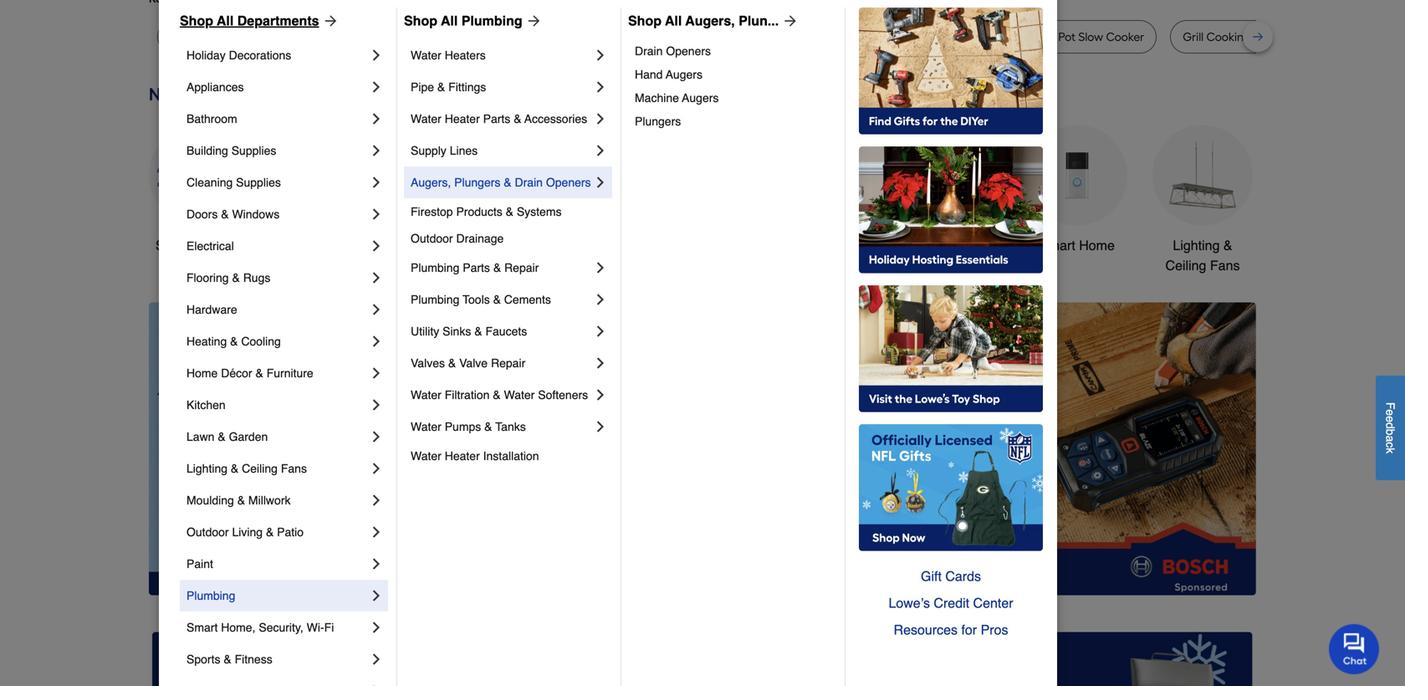 Task type: locate. For each thing, give the bounding box(es) containing it.
1 vertical spatial smart
[[187, 621, 218, 634]]

0 vertical spatial home
[[1079, 238, 1115, 253]]

water down 'valves'
[[411, 388, 442, 402]]

0 horizontal spatial plungers
[[454, 176, 501, 189]]

heater inside "link"
[[445, 112, 480, 125]]

0 vertical spatial parts
[[483, 112, 511, 125]]

water inside water heater parts & accessories "link"
[[411, 112, 442, 125]]

2 heater from the top
[[445, 449, 480, 463]]

2 crock from the left
[[772, 30, 803, 44]]

0 vertical spatial supplies
[[232, 144, 276, 157]]

outdoor
[[411, 232, 453, 245], [779, 238, 827, 253], [187, 525, 229, 539]]

0 horizontal spatial bathroom
[[187, 112, 237, 125]]

flooring & rugs link
[[187, 262, 368, 294]]

new deals every day during 25 days of deals image
[[149, 80, 1257, 108]]

0 vertical spatial plungers
[[635, 115, 681, 128]]

supplies up windows
[[236, 176, 281, 189]]

smart home link
[[1027, 125, 1128, 256]]

supplies inside building supplies link
[[232, 144, 276, 157]]

5 pot from the left
[[1059, 30, 1076, 44]]

shop for shop all augers, plun...
[[628, 13, 662, 28]]

crock for crock pot slow cooker
[[1025, 30, 1056, 44]]

slow
[[170, 30, 195, 44], [396, 30, 421, 44], [1079, 30, 1104, 44]]

plumbing down paint
[[187, 589, 235, 602]]

all right shop
[[190, 238, 205, 253]]

drain up hand
[[635, 44, 663, 58]]

security,
[[259, 621, 304, 634]]

1 vertical spatial repair
[[491, 356, 526, 370]]

shop up slow cooker
[[180, 13, 213, 28]]

pot for crock pot slow cooker
[[1059, 30, 1076, 44]]

outdoor down firestop
[[411, 232, 453, 245]]

1 horizontal spatial bathroom
[[923, 238, 981, 253]]

water heaters link
[[411, 39, 592, 71]]

shop up the triple slow cooker
[[404, 13, 438, 28]]

supplies inside 'cleaning supplies' link
[[236, 176, 281, 189]]

heater up lines
[[445, 112, 480, 125]]

1 vertical spatial ceiling
[[242, 462, 278, 475]]

pros
[[981, 622, 1009, 638]]

cements
[[504, 293, 551, 306]]

0 horizontal spatial cooking
[[826, 30, 871, 44]]

shop for shop all departments
[[180, 13, 213, 28]]

drainage
[[456, 232, 504, 245]]

hand
[[635, 68, 663, 81]]

openers up systems
[[546, 176, 591, 189]]

valve
[[459, 356, 488, 370]]

augers
[[666, 68, 703, 81], [682, 91, 719, 105]]

2 horizontal spatial shop
[[628, 13, 662, 28]]

1 horizontal spatial lighting & ceiling fans
[[1166, 238, 1240, 273]]

outdoor up equipment
[[779, 238, 827, 253]]

f
[[1384, 402, 1398, 409]]

crock
[[274, 30, 305, 44], [772, 30, 803, 44], [1025, 30, 1056, 44]]

smart home
[[1040, 238, 1115, 253]]

water up supply on the left top of the page
[[411, 112, 442, 125]]

filtration
[[445, 388, 490, 402]]

water for water heaters
[[411, 49, 442, 62]]

1 horizontal spatial slow
[[396, 30, 421, 44]]

grill
[[1183, 30, 1204, 44]]

0 horizontal spatial outdoor
[[187, 525, 229, 539]]

crock down plun...
[[772, 30, 803, 44]]

3 cooker from the left
[[1106, 30, 1145, 44]]

e up d
[[1384, 409, 1398, 416]]

shop up food
[[628, 13, 662, 28]]

pot
[[308, 30, 326, 44], [806, 30, 824, 44], [874, 30, 891, 44], [969, 30, 986, 44], [1059, 30, 1076, 44]]

decorations for holiday
[[229, 49, 291, 62]]

decorations down christmas
[[540, 258, 611, 273]]

1 horizontal spatial shop
[[404, 13, 438, 28]]

hand augers link
[[635, 63, 833, 86]]

1 vertical spatial decorations
[[540, 258, 611, 273]]

valves & valve repair link
[[411, 347, 592, 379]]

1 heater from the top
[[445, 112, 480, 125]]

d
[[1384, 422, 1398, 429]]

parts inside "link"
[[483, 112, 511, 125]]

2 horizontal spatial cooker
[[1106, 30, 1145, 44]]

water inside the 'water pumps & tanks' link
[[411, 420, 442, 433]]

flooring
[[187, 271, 229, 284]]

outdoor for outdoor living & patio
[[187, 525, 229, 539]]

bathroom
[[187, 112, 237, 125], [923, 238, 981, 253]]

water pumps & tanks link
[[411, 411, 592, 443]]

lighting & ceiling fans link
[[1153, 125, 1253, 276], [187, 453, 368, 484]]

1 vertical spatial openers
[[546, 176, 591, 189]]

water inside water heaters link
[[411, 49, 442, 62]]

0 horizontal spatial cooker
[[198, 30, 236, 44]]

1 horizontal spatial crock
[[772, 30, 803, 44]]

augers up machine augers
[[666, 68, 703, 81]]

water down the triple slow cooker
[[411, 49, 442, 62]]

hardware
[[187, 303, 237, 316]]

fittings
[[449, 80, 486, 94]]

outdoor down moulding
[[187, 525, 229, 539]]

1 vertical spatial parts
[[463, 261, 490, 274]]

1 horizontal spatial fans
[[1211, 258, 1240, 273]]

heater down pumps
[[445, 449, 480, 463]]

1 horizontal spatial smart
[[1040, 238, 1076, 253]]

all up slow cooker
[[217, 13, 234, 28]]

appliances
[[187, 80, 244, 94]]

chevron right image
[[592, 79, 609, 95], [592, 110, 609, 127], [368, 142, 385, 159], [592, 142, 609, 159], [368, 174, 385, 191], [592, 259, 609, 276], [368, 269, 385, 286], [592, 291, 609, 308], [368, 301, 385, 318], [592, 323, 609, 340], [368, 333, 385, 350], [592, 355, 609, 371], [368, 365, 385, 382], [592, 387, 609, 403], [592, 418, 609, 435], [368, 492, 385, 509], [368, 524, 385, 540], [368, 619, 385, 636], [368, 651, 385, 668]]

tools down plumbing parts & repair on the left
[[463, 293, 490, 306]]

augers, plungers & drain openers link
[[411, 166, 592, 198]]

scroll to item #5 image
[[930, 565, 970, 572]]

chevron right image for flooring & rugs
[[368, 269, 385, 286]]

openers down 'food warmer'
[[666, 44, 711, 58]]

0 vertical spatial fans
[[1211, 258, 1240, 273]]

advertisement region
[[446, 302, 1257, 599]]

0 horizontal spatial slow
[[170, 30, 195, 44]]

decorations down shop all departments link
[[229, 49, 291, 62]]

resources for pros
[[894, 622, 1009, 638]]

tools up plumbing parts & repair on the left
[[434, 238, 466, 253]]

rack
[[1351, 30, 1377, 44]]

4 pot from the left
[[969, 30, 986, 44]]

2 horizontal spatial crock
[[1025, 30, 1056, 44]]

1 vertical spatial heater
[[445, 449, 480, 463]]

lowe's
[[889, 595, 930, 611]]

softeners
[[538, 388, 588, 402]]

1 vertical spatial lighting
[[187, 462, 228, 475]]

1 vertical spatial bathroom
[[923, 238, 981, 253]]

tools inside plumbing tools & cements link
[[463, 293, 490, 306]]

food
[[661, 30, 687, 44]]

0 horizontal spatial crock
[[274, 30, 305, 44]]

repair for valves & valve repair
[[491, 356, 526, 370]]

smart for smart home, security, wi-fi
[[187, 621, 218, 634]]

heater for parts
[[445, 112, 480, 125]]

heater
[[445, 112, 480, 125], [445, 449, 480, 463]]

gift cards link
[[859, 563, 1043, 590]]

0 vertical spatial lighting
[[1173, 238, 1220, 253]]

1 vertical spatial augers,
[[411, 176, 451, 189]]

lowe's credit center
[[889, 595, 1014, 611]]

1 vertical spatial fans
[[281, 462, 307, 475]]

arrow right image inside shop all departments link
[[319, 13, 339, 29]]

cooling
[[241, 335, 281, 348]]

1 horizontal spatial plungers
[[635, 115, 681, 128]]

living
[[232, 525, 263, 539]]

cooker up water heaters in the left top of the page
[[424, 30, 462, 44]]

1 e from the top
[[1384, 409, 1398, 416]]

parts down drainage
[[463, 261, 490, 274]]

2 shop from the left
[[404, 13, 438, 28]]

chevron right image
[[368, 47, 385, 64], [592, 47, 609, 64], [368, 79, 385, 95], [368, 110, 385, 127], [592, 174, 609, 191], [368, 206, 385, 223], [368, 238, 385, 254], [368, 397, 385, 413], [368, 428, 385, 445], [368, 460, 385, 477], [368, 556, 385, 572], [368, 587, 385, 604], [368, 683, 385, 686]]

0 vertical spatial drain
[[635, 44, 663, 58]]

1 horizontal spatial home
[[1079, 238, 1115, 253]]

arrow right image inside shop all augers, plun... link
[[779, 13, 799, 29]]

plumbing
[[462, 13, 523, 28], [411, 261, 460, 274], [411, 293, 460, 306], [187, 589, 235, 602]]

water heater parts & accessories
[[411, 112, 587, 125]]

grill cooking grate & warming rack
[[1183, 30, 1377, 44]]

0 horizontal spatial smart
[[187, 621, 218, 634]]

1 vertical spatial lighting & ceiling fans link
[[187, 453, 368, 484]]

0 vertical spatial augers
[[666, 68, 703, 81]]

ceiling
[[1166, 258, 1207, 273], [242, 462, 278, 475]]

1 vertical spatial supplies
[[236, 176, 281, 189]]

0 horizontal spatial openers
[[546, 176, 591, 189]]

shop
[[180, 13, 213, 28], [404, 13, 438, 28], [628, 13, 662, 28]]

1 vertical spatial augers
[[682, 91, 719, 105]]

1 pot from the left
[[308, 30, 326, 44]]

repair
[[505, 261, 539, 274], [491, 356, 526, 370]]

plumbing parts & repair link
[[411, 252, 592, 284]]

water left arrow left icon
[[411, 449, 442, 463]]

chevron right image for water heaters
[[592, 47, 609, 64]]

lines
[[450, 144, 478, 157]]

water inside water heater installation link
[[411, 449, 442, 463]]

machine
[[635, 91, 679, 105]]

1 horizontal spatial cooking
[[1207, 30, 1252, 44]]

microwave countertop
[[500, 30, 622, 44]]

1 horizontal spatial decorations
[[540, 258, 611, 273]]

chevron right image for water filtration & water softeners
[[592, 387, 609, 403]]

augers for machine augers
[[682, 91, 719, 105]]

scroll to item #2 element
[[806, 563, 850, 573]]

2 horizontal spatial outdoor
[[779, 238, 827, 253]]

0 horizontal spatial fans
[[281, 462, 307, 475]]

0 horizontal spatial home
[[187, 366, 218, 380]]

repair down faucets
[[491, 356, 526, 370]]

repair for plumbing parts & repair
[[505, 261, 539, 274]]

chevron right image for heating & cooling
[[368, 333, 385, 350]]

water left pumps
[[411, 420, 442, 433]]

building supplies
[[187, 144, 276, 157]]

chevron right image for appliances
[[368, 79, 385, 95]]

0 vertical spatial repair
[[505, 261, 539, 274]]

1 horizontal spatial lighting & ceiling fans link
[[1153, 125, 1253, 276]]

gift
[[921, 569, 942, 584]]

all up water heaters in the left top of the page
[[441, 13, 458, 28]]

supplies for cleaning supplies
[[236, 176, 281, 189]]

3 shop from the left
[[628, 13, 662, 28]]

1 horizontal spatial cooker
[[424, 30, 462, 44]]

cleaning supplies link
[[187, 166, 368, 198]]

supplies
[[232, 144, 276, 157], [236, 176, 281, 189]]

0 vertical spatial smart
[[1040, 238, 1076, 253]]

lighting & ceiling fans
[[1166, 238, 1240, 273], [187, 462, 307, 475]]

water filtration & water softeners link
[[411, 379, 592, 411]]

plungers up products
[[454, 176, 501, 189]]

augers, plungers & drain openers
[[411, 176, 591, 189]]

0 vertical spatial heater
[[445, 112, 480, 125]]

& inside 'link'
[[448, 356, 456, 370]]

water for water heater parts & accessories
[[411, 112, 442, 125]]

augers, up warmer
[[686, 13, 735, 28]]

0 vertical spatial openers
[[666, 44, 711, 58]]

chevron right image for sports & fitness
[[368, 651, 385, 668]]

cooker left the grill
[[1106, 30, 1145, 44]]

all for plumbing
[[441, 13, 458, 28]]

food warmer
[[661, 30, 734, 44]]

all
[[217, 13, 234, 28], [441, 13, 458, 28], [665, 13, 682, 28], [190, 238, 205, 253]]

crock right instant pot
[[1025, 30, 1056, 44]]

home,
[[221, 621, 256, 634]]

0 horizontal spatial lighting & ceiling fans
[[187, 462, 307, 475]]

firestop
[[411, 205, 453, 218]]

tools up equipment
[[831, 238, 862, 253]]

holiday decorations
[[187, 49, 291, 62]]

arrow right image
[[319, 13, 339, 29], [523, 13, 543, 29], [779, 13, 799, 29], [1226, 449, 1242, 465]]

crock down departments
[[274, 30, 305, 44]]

1 shop from the left
[[180, 13, 213, 28]]

1 horizontal spatial ceiling
[[1166, 258, 1207, 273]]

2 pot from the left
[[806, 30, 824, 44]]

augers for hand augers
[[666, 68, 703, 81]]

microwave
[[500, 30, 558, 44]]

home décor & furniture
[[187, 366, 314, 380]]

2 e from the top
[[1384, 416, 1398, 422]]

1 crock from the left
[[274, 30, 305, 44]]

all up food
[[665, 13, 682, 28]]

supply
[[411, 144, 447, 157]]

0 vertical spatial lighting & ceiling fans link
[[1153, 125, 1253, 276]]

outdoor for outdoor tools & equipment
[[779, 238, 827, 253]]

machine augers
[[635, 91, 719, 105]]

augers down hand augers
[[682, 91, 719, 105]]

shop
[[156, 238, 187, 253]]

1 cooking from the left
[[826, 30, 871, 44]]

augers,
[[686, 13, 735, 28], [411, 176, 451, 189]]

officially licensed n f l gifts. shop now. image
[[859, 424, 1043, 551]]

2 horizontal spatial slow
[[1079, 30, 1104, 44]]

holiday hosting essentials. image
[[859, 146, 1043, 274]]

c
[[1384, 442, 1398, 448]]

chevron right image for moulding & millwork
[[368, 492, 385, 509]]

plumbing for plumbing tools & cements
[[411, 293, 460, 306]]

0 horizontal spatial shop
[[180, 13, 213, 28]]

pipe & fittings link
[[411, 71, 592, 103]]

repair down outdoor drainage link
[[505, 261, 539, 274]]

chevron right image for hardware
[[368, 301, 385, 318]]

cleaning supplies
[[187, 176, 281, 189]]

home inside smart home link
[[1079, 238, 1115, 253]]

0 horizontal spatial ceiling
[[242, 462, 278, 475]]

3 crock from the left
[[1025, 30, 1056, 44]]

e up b
[[1384, 416, 1398, 422]]

outdoor inside outdoor tools & equipment
[[779, 238, 827, 253]]

shop all augers, plun... link
[[628, 11, 799, 31]]

instant
[[930, 30, 966, 44]]

1 vertical spatial home
[[187, 366, 218, 380]]

chevron right image for lawn & garden
[[368, 428, 385, 445]]

chevron right image for outdoor living & patio
[[368, 524, 385, 540]]

scroll to item #4 image
[[890, 565, 930, 572]]

supplies up cleaning supplies
[[232, 144, 276, 157]]

drain up systems
[[515, 176, 543, 189]]

pot for crock pot cooking pot
[[806, 30, 824, 44]]

warmer
[[690, 30, 734, 44]]

plumbing down outdoor drainage
[[411, 261, 460, 274]]

repair inside 'link'
[[491, 356, 526, 370]]

crock pot slow cooker
[[1025, 30, 1145, 44]]

1 horizontal spatial drain
[[635, 44, 663, 58]]

shop all departments link
[[180, 11, 339, 31]]

0 vertical spatial augers,
[[686, 13, 735, 28]]

kitchen
[[187, 398, 226, 412]]

water heater installation link
[[411, 443, 609, 469]]

augers, up firestop
[[411, 176, 451, 189]]

arrow left image
[[460, 449, 477, 465]]

sports & fitness link
[[187, 643, 368, 675]]

0 horizontal spatial drain
[[515, 176, 543, 189]]

1 horizontal spatial outdoor
[[411, 232, 453, 245]]

chevron right image for electrical
[[368, 238, 385, 254]]

chevron right image for utility sinks & faucets
[[592, 323, 609, 340]]

home décor & furniture link
[[187, 357, 368, 389]]

plumbing up 'utility'
[[411, 293, 460, 306]]

parts up supply lines link
[[483, 112, 511, 125]]

1 vertical spatial drain
[[515, 176, 543, 189]]

plungers down the machine
[[635, 115, 681, 128]]

arrow right image inside shop all plumbing link
[[523, 13, 543, 29]]

0 vertical spatial decorations
[[229, 49, 291, 62]]

0 horizontal spatial decorations
[[229, 49, 291, 62]]

shop for shop all plumbing
[[404, 13, 438, 28]]

water for water pumps & tanks
[[411, 420, 442, 433]]

tools inside outdoor tools & equipment
[[831, 238, 862, 253]]

cooker up "holiday"
[[198, 30, 236, 44]]



Task type: describe. For each thing, give the bounding box(es) containing it.
tools for outdoor tools & equipment
[[831, 238, 862, 253]]

water pumps & tanks
[[411, 420, 526, 433]]

pot for crock pot
[[308, 30, 326, 44]]

find gifts for the diyer. image
[[859, 8, 1043, 135]]

accessories
[[525, 112, 587, 125]]

0 horizontal spatial lighting & ceiling fans link
[[187, 453, 368, 484]]

1 horizontal spatial augers,
[[686, 13, 735, 28]]

tools for plumbing tools & cements
[[463, 293, 490, 306]]

countertop
[[561, 30, 622, 44]]

tools inside tools link
[[434, 238, 466, 253]]

pot for instant pot
[[969, 30, 986, 44]]

chevron right image for kitchen
[[368, 397, 385, 413]]

chevron right image for doors & windows
[[368, 206, 385, 223]]

holiday decorations link
[[187, 39, 368, 71]]

water for water heater installation
[[411, 449, 442, 463]]

décor
[[221, 366, 252, 380]]

chevron right image for holiday decorations
[[368, 47, 385, 64]]

1 horizontal spatial openers
[[666, 44, 711, 58]]

heating & cooling
[[187, 335, 281, 348]]

chevron right image for supply lines
[[592, 142, 609, 159]]

chevron right image for building supplies
[[368, 142, 385, 159]]

paint link
[[187, 548, 368, 580]]

f e e d b a c k button
[[1376, 376, 1406, 480]]

arrow right image for shop all departments
[[319, 13, 339, 29]]

chevron right image for plumbing parts & repair
[[592, 259, 609, 276]]

water filtration & water softeners
[[411, 388, 588, 402]]

hand augers
[[635, 68, 703, 81]]

millwork
[[248, 494, 291, 507]]

center
[[973, 595, 1014, 611]]

electrical
[[187, 239, 234, 253]]

pipe
[[411, 80, 434, 94]]

resources for pros link
[[859, 617, 1043, 643]]

equipment
[[795, 258, 859, 273]]

sports
[[187, 653, 220, 666]]

chevron right image for plumbing tools & cements
[[592, 291, 609, 308]]

sinks
[[443, 325, 471, 338]]

3 pot from the left
[[874, 30, 891, 44]]

lawn & garden
[[187, 430, 268, 443]]

plumbing for plumbing parts & repair
[[411, 261, 460, 274]]

plumbing tools & cements link
[[411, 284, 592, 315]]

visit the lowe's toy shop. image
[[859, 285, 1043, 412]]

supply lines link
[[411, 135, 592, 166]]

drain openers link
[[635, 39, 833, 63]]

garden
[[229, 430, 268, 443]]

pumps
[[445, 420, 481, 433]]

windows
[[232, 207, 280, 221]]

plungers link
[[635, 110, 833, 133]]

chevron right image for cleaning supplies
[[368, 174, 385, 191]]

heating
[[187, 335, 227, 348]]

machine augers link
[[635, 86, 833, 110]]

b
[[1384, 429, 1398, 435]]

water up tanks
[[504, 388, 535, 402]]

electrical link
[[187, 230, 368, 262]]

crock for crock pot
[[274, 30, 305, 44]]

2 slow from the left
[[396, 30, 421, 44]]

plun...
[[739, 13, 779, 28]]

heaters
[[445, 49, 486, 62]]

systems
[[517, 205, 562, 218]]

outdoor living & patio
[[187, 525, 304, 539]]

chevron right image for home décor & furniture
[[368, 365, 385, 382]]

get up to 2 free select tools or batteries when you buy 1 with select purchases. image
[[152, 632, 501, 686]]

f e e d b a c k
[[1384, 402, 1398, 454]]

chevron right image for bathroom
[[368, 110, 385, 127]]

drain openers
[[635, 44, 711, 58]]

plumbing for plumbing
[[187, 589, 235, 602]]

faucets
[[486, 325, 527, 338]]

firestop products & systems
[[411, 205, 562, 218]]

paint
[[187, 557, 213, 571]]

1 vertical spatial lighting & ceiling fans
[[187, 462, 307, 475]]

all for augers,
[[665, 13, 682, 28]]

lawn & garden link
[[187, 421, 368, 453]]

chevron right image for valves & valve repair
[[592, 355, 609, 371]]

crock pot cooking pot
[[772, 30, 891, 44]]

wi-
[[307, 621, 324, 634]]

chevron right image for smart home, security, wi-fi
[[368, 619, 385, 636]]

moulding & millwork
[[187, 494, 291, 507]]

plumbing up water heaters link
[[462, 13, 523, 28]]

1 horizontal spatial bathroom link
[[902, 125, 1002, 256]]

christmas decorations link
[[525, 125, 626, 276]]

chat invite button image
[[1329, 623, 1380, 674]]

chevron right image for water pumps & tanks
[[592, 418, 609, 435]]

valves
[[411, 356, 445, 370]]

outdoor drainage
[[411, 232, 504, 245]]

moulding
[[187, 494, 234, 507]]

0 vertical spatial ceiling
[[1166, 258, 1207, 273]]

christmas decorations
[[540, 238, 611, 273]]

chevron right image for plumbing
[[368, 587, 385, 604]]

0 horizontal spatial lighting
[[187, 462, 228, 475]]

crock for crock pot cooking pot
[[772, 30, 803, 44]]

supply lines
[[411, 144, 478, 157]]

smart home, security, wi-fi
[[187, 621, 334, 634]]

shop all deals link
[[149, 125, 249, 256]]

doors & windows link
[[187, 198, 368, 230]]

1 slow from the left
[[170, 30, 195, 44]]

holiday
[[187, 49, 226, 62]]

fi
[[324, 621, 334, 634]]

flooring & rugs
[[187, 271, 271, 284]]

utility sinks & faucets
[[411, 325, 527, 338]]

0 horizontal spatial bathroom link
[[187, 103, 368, 135]]

supplies for building supplies
[[232, 144, 276, 157]]

0 vertical spatial bathroom
[[187, 112, 237, 125]]

warming
[[1299, 30, 1348, 44]]

shop these last-minute gifts. $99 or less. quantities are limited and won't last. image
[[149, 302, 419, 595]]

2 cooker from the left
[[424, 30, 462, 44]]

2 cooking from the left
[[1207, 30, 1252, 44]]

& inside outdoor tools & equipment
[[866, 238, 874, 253]]

0 vertical spatial lighting & ceiling fans
[[1166, 238, 1240, 273]]

decorations for christmas
[[540, 258, 611, 273]]

1 cooker from the left
[[198, 30, 236, 44]]

up to 35 percent off select small appliances. image
[[528, 632, 877, 686]]

utility
[[411, 325, 439, 338]]

0 horizontal spatial augers,
[[411, 176, 451, 189]]

doors & windows
[[187, 207, 280, 221]]

chevron right image for lighting & ceiling fans
[[368, 460, 385, 477]]

shop all augers, plun...
[[628, 13, 779, 28]]

chevron right image for water heater parts & accessories
[[592, 110, 609, 127]]

chevron right image for paint
[[368, 556, 385, 572]]

smart for smart home
[[1040, 238, 1076, 253]]

resources
[[894, 622, 958, 638]]

heater for installation
[[445, 449, 480, 463]]

cleaning
[[187, 176, 233, 189]]

chevron right image for augers, plungers & drain openers
[[592, 174, 609, 191]]

rugs
[[243, 271, 271, 284]]

fans inside the lighting & ceiling fans
[[1211, 258, 1240, 273]]

water for water filtration & water softeners
[[411, 388, 442, 402]]

outdoor for outdoor drainage
[[411, 232, 453, 245]]

home inside "home décor & furniture" link
[[187, 366, 218, 380]]

hardware link
[[187, 294, 368, 325]]

chevron right image for pipe & fittings
[[592, 79, 609, 95]]

3 slow from the left
[[1079, 30, 1104, 44]]

all for departments
[[217, 13, 234, 28]]

outdoor drainage link
[[411, 225, 609, 252]]

valves & valve repair
[[411, 356, 526, 370]]

sports & fitness
[[187, 653, 272, 666]]

1 horizontal spatial lighting
[[1173, 238, 1220, 253]]

1 vertical spatial plungers
[[454, 176, 501, 189]]

outdoor tools & equipment
[[779, 238, 874, 273]]

building
[[187, 144, 228, 157]]

arrow right image for shop all augers, plun...
[[779, 13, 799, 29]]

water heater parts & accessories link
[[411, 103, 592, 135]]

k
[[1384, 448, 1398, 454]]

up to 30 percent off select grills and accessories. image
[[904, 632, 1253, 686]]

arrow right image for shop all plumbing
[[523, 13, 543, 29]]

doors
[[187, 207, 218, 221]]

departments
[[237, 13, 319, 28]]

utility sinks & faucets link
[[411, 315, 592, 347]]

all for deals
[[190, 238, 205, 253]]

shop all departments
[[180, 13, 319, 28]]

water heater installation
[[411, 449, 539, 463]]

recommended searches for you heading
[[149, 0, 1257, 7]]



Task type: vqa. For each thing, say whether or not it's contained in the screenshot.
the bottom within
no



